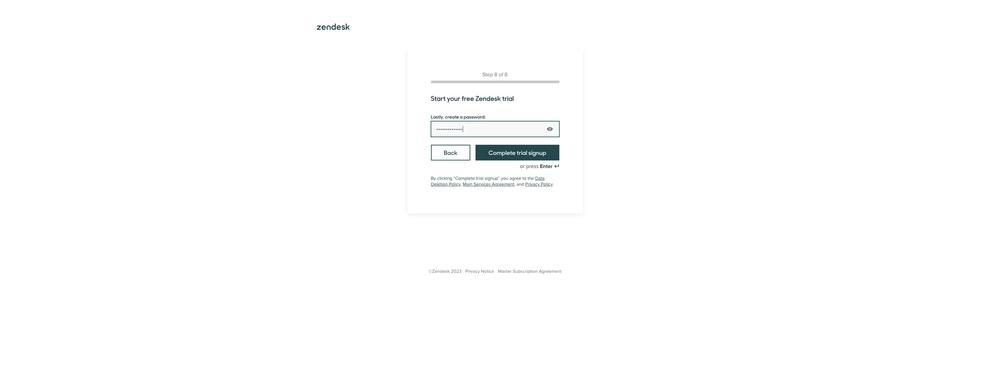 Task type: vqa. For each thing, say whether or not it's contained in the screenshot.
'I'
no



Task type: describe. For each thing, give the bounding box(es) containing it.
data
[[536, 176, 545, 181]]

clicking
[[438, 176, 453, 181]]

, main services agreement , and privacy policy .
[[461, 182, 554, 187]]

master subscription agreement link
[[498, 269, 562, 274]]

data deletion policy
[[431, 176, 545, 187]]

or press enter
[[520, 163, 553, 170]]

notice
[[481, 269, 495, 274]]

press
[[527, 163, 539, 170]]

2 8 from the left
[[505, 71, 508, 78]]

"complete
[[454, 176, 475, 181]]

to
[[523, 176, 527, 181]]

master subscription agreement
[[498, 269, 562, 274]]

by
[[431, 176, 436, 181]]

of
[[499, 71, 504, 78]]

a
[[460, 113, 463, 120]]

complete trial signup
[[489, 148, 547, 157]]

main services agreement link
[[463, 182, 515, 187]]

start your free zendesk trial
[[431, 93, 514, 103]]

.
[[553, 182, 554, 187]]

1 vertical spatial agreement
[[539, 269, 562, 274]]

2 policy from the left
[[541, 182, 553, 187]]

signup"
[[485, 176, 500, 181]]

step 8 of 8
[[483, 71, 508, 78]]

and
[[517, 182, 525, 187]]

0 vertical spatial privacy
[[526, 182, 540, 187]]

your
[[447, 93, 461, 103]]

0 horizontal spatial privacy
[[466, 269, 480, 274]]

services
[[474, 182, 491, 187]]

privacy notice link
[[466, 269, 495, 274]]

trial inside complete trial signup button
[[517, 148, 528, 157]]

complete trial signup button
[[476, 145, 560, 161]]

zendesk
[[476, 93, 501, 103]]

by clicking "complete trial signup" you agree to the
[[431, 176, 536, 181]]



Task type: locate. For each thing, give the bounding box(es) containing it.
zendesk image
[[317, 24, 350, 30]]

©zendesk
[[429, 269, 450, 274]]

create
[[445, 113, 459, 120]]

agree
[[510, 176, 522, 181]]

2023
[[451, 269, 462, 274]]

, left the and
[[515, 182, 516, 187]]

0 horizontal spatial ,
[[461, 182, 462, 187]]

the
[[528, 176, 535, 181]]

complete
[[489, 148, 516, 157]]

privacy notice
[[466, 269, 495, 274]]

deletion
[[431, 182, 448, 187]]

©zendesk 2023
[[429, 269, 462, 274]]

trial
[[503, 93, 514, 103], [517, 148, 528, 157], [476, 176, 484, 181]]

8 right 'of'
[[505, 71, 508, 78]]

policy inside data deletion policy
[[449, 182, 461, 187]]

trial right zendesk
[[503, 93, 514, 103]]

0 horizontal spatial agreement
[[492, 182, 515, 187]]

trial up services in the top of the page
[[476, 176, 484, 181]]

1 horizontal spatial trial
[[503, 93, 514, 103]]

step
[[483, 71, 493, 78]]

,
[[461, 182, 462, 187], [515, 182, 516, 187]]

1 8 from the left
[[495, 71, 498, 78]]

2 , from the left
[[515, 182, 516, 187]]

or
[[520, 163, 525, 170]]

1 horizontal spatial policy
[[541, 182, 553, 187]]

0 horizontal spatial trial
[[476, 176, 484, 181]]

Lastly, create a password: password field
[[431, 121, 560, 137]]

©zendesk 2023 link
[[429, 269, 462, 274]]

1 , from the left
[[461, 182, 462, 187]]

subscription
[[513, 269, 538, 274]]

agreement right subscription
[[539, 269, 562, 274]]

you
[[501, 176, 509, 181]]

back button
[[431, 145, 471, 161]]

privacy left notice in the bottom of the page
[[466, 269, 480, 274]]

1 horizontal spatial 8
[[505, 71, 508, 78]]

1 policy from the left
[[449, 182, 461, 187]]

privacy
[[526, 182, 540, 187], [466, 269, 480, 274]]

0 vertical spatial agreement
[[492, 182, 515, 187]]

enter image
[[554, 164, 560, 169]]

1 vertical spatial trial
[[517, 148, 528, 157]]

privacy policy link
[[526, 182, 553, 187]]

1 horizontal spatial privacy
[[526, 182, 540, 187]]

agreement down the you
[[492, 182, 515, 187]]

8 left 'of'
[[495, 71, 498, 78]]

policy down "complete
[[449, 182, 461, 187]]

1 vertical spatial privacy
[[466, 269, 480, 274]]

2 horizontal spatial trial
[[517, 148, 528, 157]]

main
[[463, 182, 473, 187]]

0 horizontal spatial 8
[[495, 71, 498, 78]]

agreement
[[492, 182, 515, 187], [539, 269, 562, 274]]

signup
[[529, 148, 547, 157]]

data deletion policy link
[[431, 176, 545, 187]]

trial up or
[[517, 148, 528, 157]]

lastly, create a password:
[[431, 113, 486, 120]]

1 horizontal spatial ,
[[515, 182, 516, 187]]

2 vertical spatial trial
[[476, 176, 484, 181]]

0 vertical spatial trial
[[503, 93, 514, 103]]

, left main
[[461, 182, 462, 187]]

policy down data
[[541, 182, 553, 187]]

0 horizontal spatial policy
[[449, 182, 461, 187]]

free
[[462, 93, 474, 103]]

start
[[431, 93, 446, 103]]

enter
[[540, 163, 553, 170]]

master
[[498, 269, 512, 274]]

lastly,
[[431, 113, 445, 120]]

1 horizontal spatial agreement
[[539, 269, 562, 274]]

password:
[[464, 113, 486, 120]]

back
[[444, 148, 458, 157]]

privacy down the
[[526, 182, 540, 187]]

8
[[495, 71, 498, 78], [505, 71, 508, 78]]

policy
[[449, 182, 461, 187], [541, 182, 553, 187]]



